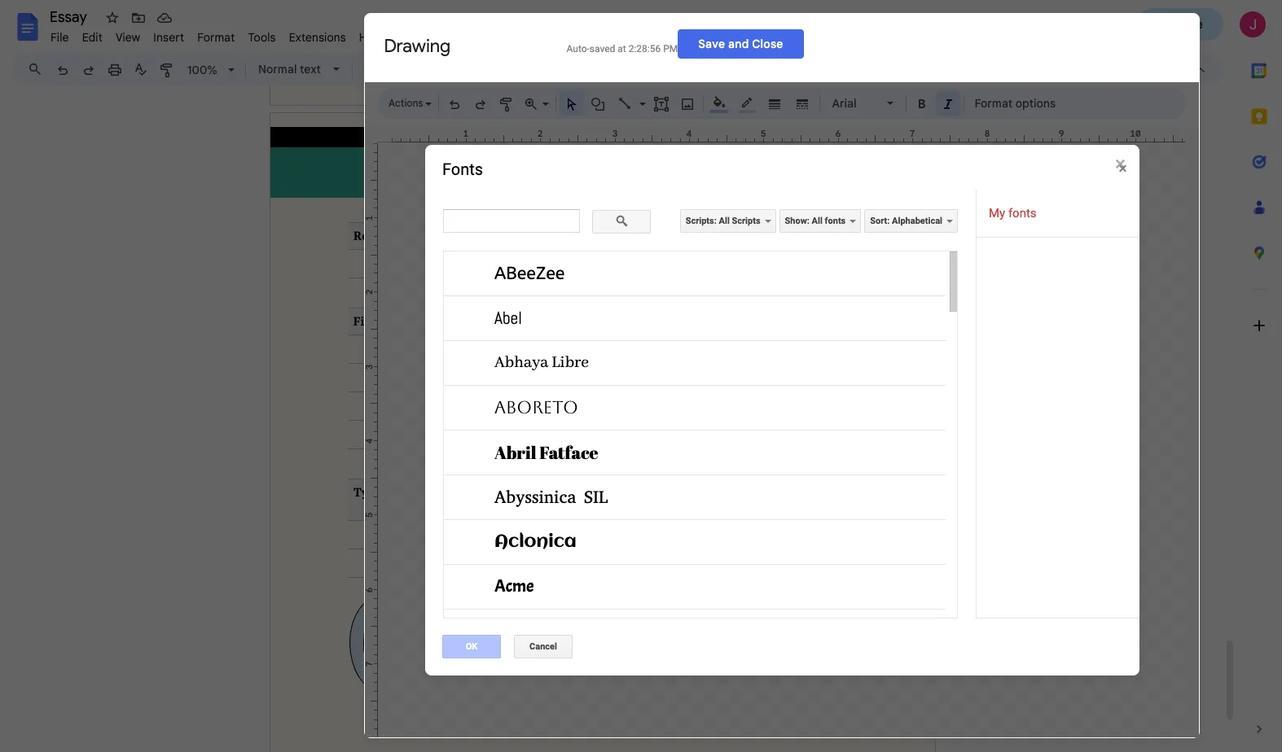 Task type: locate. For each thing, give the bounding box(es) containing it.
pm
[[663, 43, 678, 54]]

save and close
[[698, 36, 784, 51]]

auto-
[[567, 43, 590, 54]]

tab list
[[1237, 48, 1282, 707]]

Menus field
[[20, 58, 56, 81]]

auto-saved at 2:28:56 pm
[[567, 43, 678, 54]]

and
[[728, 36, 749, 51]]

Rename text field
[[44, 7, 96, 26]]

at
[[618, 43, 626, 54]]

drawing
[[384, 35, 451, 57]]

saved
[[590, 43, 615, 54]]

menu bar
[[44, 21, 390, 48]]



Task type: vqa. For each thing, say whether or not it's contained in the screenshot.
Drawing heading
yes



Task type: describe. For each thing, give the bounding box(es) containing it.
close
[[752, 36, 784, 51]]

Star checkbox
[[101, 7, 124, 29]]

drawing application
[[0, 0, 1282, 753]]

drawing dialog
[[364, 13, 1200, 739]]

tab list inside menu bar 'banner'
[[1237, 48, 1282, 707]]

menu bar banner
[[0, 0, 1282, 753]]

share. private to only me. image
[[1150, 17, 1165, 31]]

save
[[698, 36, 725, 51]]

menu bar inside menu bar 'banner'
[[44, 21, 390, 48]]

2:28:56
[[629, 43, 661, 54]]

main toolbar
[[48, 0, 1050, 463]]

drawing heading
[[384, 35, 547, 57]]

save and close button
[[678, 29, 804, 58]]



